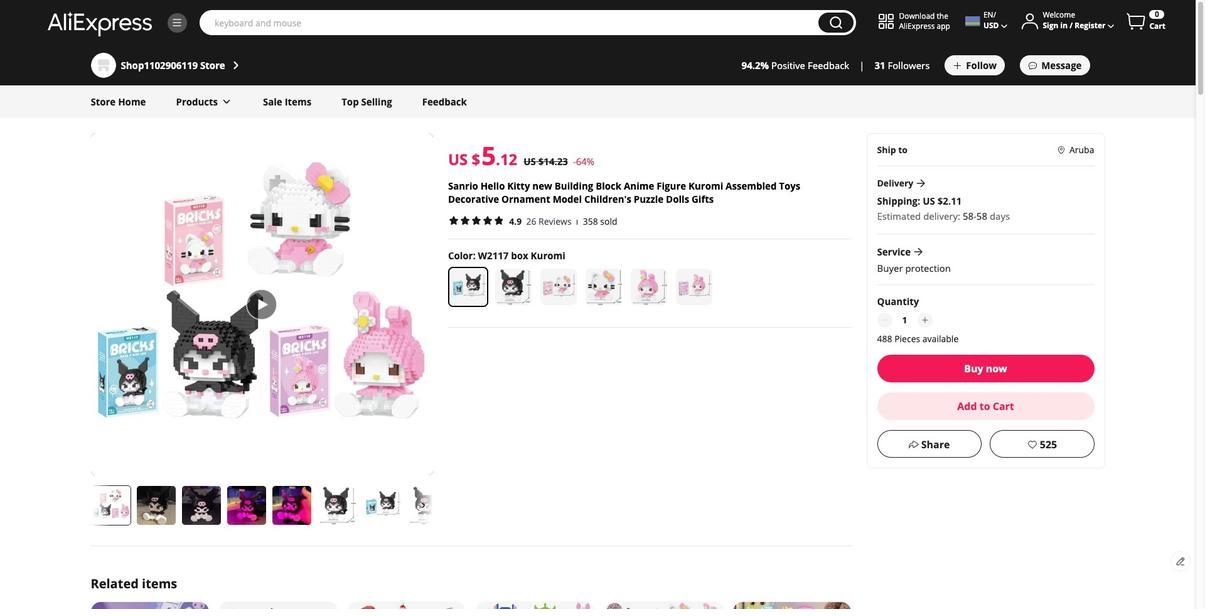 Task type: vqa. For each thing, say whether or not it's contained in the screenshot.
top selling link
yes



Task type: describe. For each thing, give the bounding box(es) containing it.
0
[[1156, 9, 1160, 19]]

sale
[[263, 95, 282, 108]]

94.2% positive feedback
[[742, 59, 850, 72]]

register
[[1075, 20, 1106, 31]]

items
[[285, 95, 312, 108]]

add
[[958, 400, 978, 413]]

kitty
[[508, 179, 530, 192]]

products link
[[176, 85, 233, 118]]

aruba
[[1070, 144, 1095, 156]]

ornament
[[502, 192, 551, 205]]

4.9 26 reviews ౹ 358 sold
[[509, 215, 618, 227]]

us $ 5 . 1 2 us $14.23 -64%
[[448, 138, 595, 173]]

64%
[[576, 155, 595, 168]]

store home
[[91, 95, 146, 108]]

0 cart
[[1150, 9, 1166, 31]]

$14.23
[[539, 155, 568, 168]]

app
[[937, 21, 951, 31]]

top selling link
[[342, 85, 392, 118]]

building
[[555, 179, 594, 192]]

0 horizontal spatial us
[[448, 149, 468, 170]]

$2.11
[[938, 195, 962, 207]]

selling
[[361, 95, 392, 108]]

related items
[[91, 576, 177, 592]]

color : w2117 box kuromi
[[448, 249, 566, 262]]

gifts
[[692, 192, 714, 205]]

top selling
[[342, 95, 392, 108]]

31
[[875, 59, 886, 72]]

box
[[511, 249, 529, 262]]

sale items
[[263, 95, 312, 108]]

5
[[482, 138, 496, 173]]

figure
[[657, 179, 686, 192]]

download
[[900, 11, 935, 21]]

top
[[342, 95, 359, 108]]

now
[[986, 362, 1008, 376]]

add to cart button
[[878, 393, 1095, 420]]

31 followers
[[875, 59, 930, 72]]

shop1102906119 store link
[[121, 58, 243, 73]]

1 horizontal spatial cart
[[1150, 21, 1166, 31]]

aliexpress
[[900, 21, 935, 31]]

58-
[[963, 210, 977, 222]]

reviews
[[539, 215, 572, 227]]

buy now button
[[878, 355, 1095, 383]]

w2117
[[478, 249, 509, 262]]

2
[[509, 149, 518, 170]]

$
[[472, 149, 481, 170]]

color
[[448, 249, 473, 262]]

service
[[878, 246, 911, 258]]

kuromi inside sanrio hello kitty new building block anime figure kuromi assembled toys decorative ornament model children's puzzle dolls gifts
[[689, 179, 724, 192]]

days
[[990, 210, 1011, 222]]

1 horizontal spatial /
[[1070, 20, 1073, 31]]

94.2%
[[742, 59, 769, 72]]

anime
[[624, 179, 655, 192]]

en /
[[984, 10, 997, 20]]

buy
[[965, 362, 984, 376]]

sanrio
[[448, 179, 478, 192]]

1
[[500, 149, 509, 170]]

cart inside button
[[993, 400, 1015, 413]]

1 vertical spatial feedback
[[422, 95, 467, 108]]

positive
[[772, 59, 806, 72]]

protection
[[906, 262, 951, 275]]

:
[[473, 249, 476, 262]]

available
[[923, 333, 959, 345]]

1 vertical spatial kuromi
[[531, 249, 566, 262]]

message button
[[1021, 55, 1091, 75]]



Task type: locate. For each thing, give the bounding box(es) containing it.
store left home
[[91, 95, 116, 108]]

toys
[[780, 179, 801, 192]]

1 horizontal spatial to
[[980, 400, 991, 413]]

products
[[176, 95, 218, 108]]

us left the $
[[448, 149, 468, 170]]

welcome
[[1043, 10, 1076, 20]]

items
[[142, 576, 177, 592]]

0 vertical spatial cart
[[1150, 21, 1166, 31]]

1sqid_b image
[[171, 17, 183, 28]]

home
[[118, 95, 146, 108]]

hello
[[481, 179, 505, 192]]

block
[[596, 179, 622, 192]]

None text field
[[895, 313, 915, 328]]

decorative
[[448, 192, 499, 205]]

ship to
[[878, 144, 908, 156]]

delivery:
[[924, 210, 961, 222]]

1 horizontal spatial us
[[524, 155, 536, 168]]

message link
[[1021, 55, 1106, 75]]

/
[[994, 10, 997, 20], [1070, 20, 1073, 31]]

feedback
[[808, 59, 850, 72], [422, 95, 467, 108]]

sanrio hello kitty new building block anime figure kuromi assembled toys decorative ornament model children's puzzle dolls gifts
[[448, 179, 801, 205]]

1 horizontal spatial kuromi
[[689, 179, 724, 192]]

to for add
[[980, 400, 991, 413]]

en
[[984, 10, 994, 20]]

525
[[1041, 438, 1058, 452]]

us up delivery:
[[923, 195, 936, 207]]

follow
[[967, 59, 997, 72]]

buyer
[[878, 262, 903, 275]]

2 horizontal spatial us
[[923, 195, 936, 207]]

us right 2
[[524, 155, 536, 168]]

26
[[527, 215, 537, 227]]

us inside shipping: us $2.11 estimated delivery: 58-58 days
[[923, 195, 936, 207]]

1 vertical spatial store
[[91, 95, 116, 108]]

to right add
[[980, 400, 991, 413]]

cart
[[1150, 21, 1166, 31], [993, 400, 1015, 413]]

1 horizontal spatial store
[[200, 59, 225, 72]]

0 horizontal spatial to
[[899, 144, 908, 156]]

kuromi
[[689, 179, 724, 192], [531, 249, 566, 262]]

quantity
[[878, 295, 920, 308]]

assembled
[[726, 179, 777, 192]]

1 horizontal spatial feedback
[[808, 59, 850, 72]]

0 horizontal spatial store
[[91, 95, 116, 108]]

sign
[[1043, 20, 1059, 31]]

26 reviews link
[[522, 215, 572, 227]]

pieces
[[895, 333, 921, 345]]

358
[[583, 215, 598, 227]]

store up products link
[[200, 59, 225, 72]]

/ right in
[[1070, 20, 1073, 31]]

1 vertical spatial to
[[980, 400, 991, 413]]

0 horizontal spatial kuromi
[[531, 249, 566, 262]]

0 vertical spatial feedback
[[808, 59, 850, 72]]

0 horizontal spatial feedback
[[422, 95, 467, 108]]

usd
[[984, 20, 999, 31]]

488
[[878, 333, 893, 345]]

store home link
[[91, 85, 146, 118]]

/ up the follow
[[994, 10, 997, 20]]

0 vertical spatial store
[[200, 59, 225, 72]]

4.9
[[509, 215, 522, 227]]

sign in / register
[[1043, 20, 1106, 31]]

shop1102906119 store
[[121, 59, 225, 72]]

shipping: us $2.11 estimated delivery: 58-58 days
[[878, 195, 1011, 222]]

shop1102906119
[[121, 59, 198, 72]]

|
[[860, 59, 865, 72]]

children's
[[585, 192, 632, 205]]

us
[[448, 149, 468, 170], [524, 155, 536, 168], [923, 195, 936, 207]]

.
[[496, 149, 500, 170]]

puzzle
[[634, 192, 664, 205]]

new
[[533, 179, 553, 192]]

58
[[977, 210, 988, 222]]

to
[[899, 144, 908, 156], [980, 400, 991, 413]]

౹
[[576, 215, 579, 227]]

ship
[[878, 144, 897, 156]]

to inside button
[[980, 400, 991, 413]]

to right 'ship' at the top
[[899, 144, 908, 156]]

model
[[553, 192, 582, 205]]

cart down 0
[[1150, 21, 1166, 31]]

delivery
[[878, 177, 914, 189]]

followers
[[888, 59, 930, 72]]

buyer protection
[[878, 262, 951, 275]]

the
[[937, 11, 949, 21]]

cart right add
[[993, 400, 1015, 413]]

share
[[922, 438, 950, 452]]

download the aliexpress app
[[900, 11, 951, 31]]

1 vertical spatial cart
[[993, 400, 1015, 413]]

0 vertical spatial to
[[899, 144, 908, 156]]

in
[[1061, 20, 1068, 31]]

sale items link
[[263, 85, 312, 118]]

-
[[573, 155, 576, 168]]

shipping:
[[878, 195, 921, 207]]

related
[[91, 576, 139, 592]]

kuromi up gifts at the right top of the page
[[689, 179, 724, 192]]

to for ship
[[899, 144, 908, 156]]

0 horizontal spatial cart
[[993, 400, 1015, 413]]

follow button
[[945, 55, 1006, 75]]

None button
[[819, 13, 854, 33]]

estimated
[[878, 210, 921, 222]]

sold
[[601, 215, 618, 227]]

kuromi right box
[[531, 249, 566, 262]]

store
[[200, 59, 225, 72], [91, 95, 116, 108]]

add to cart
[[958, 400, 1015, 413]]

feedback link
[[422, 85, 467, 118]]

keyboard and mouse text field
[[208, 16, 813, 29]]

0 vertical spatial kuromi
[[689, 179, 724, 192]]

0 horizontal spatial /
[[994, 10, 997, 20]]

488 pieces available
[[878, 333, 959, 345]]



